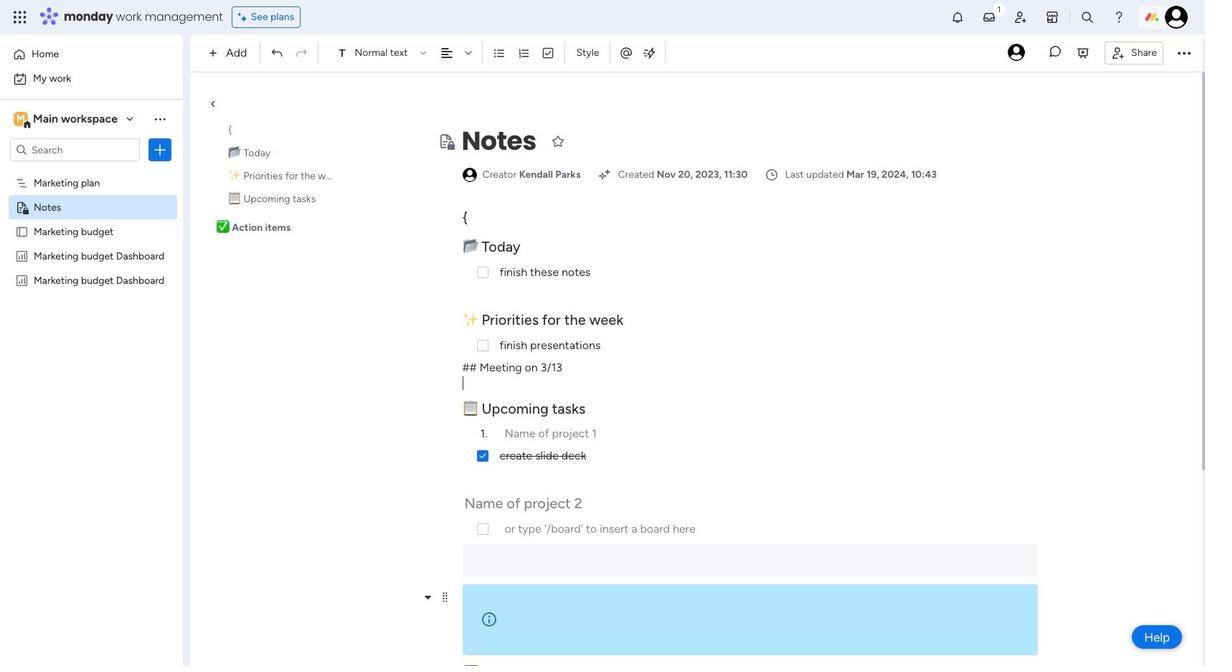 Task type: describe. For each thing, give the bounding box(es) containing it.
v2 ellipsis image
[[1178, 44, 1191, 62]]

bulleted list image
[[493, 47, 506, 60]]

update feed image
[[982, 10, 997, 24]]

add to favorites image
[[551, 134, 565, 148]]

public board image
[[15, 225, 29, 238]]

select product image
[[13, 10, 27, 24]]

undo ⌘+z image
[[271, 47, 284, 60]]

workspace image
[[14, 111, 28, 127]]

help image
[[1112, 10, 1126, 24]]

Search in workspace field
[[30, 142, 120, 158]]

menu image
[[440, 592, 451, 603]]

2 vertical spatial option
[[0, 170, 183, 173]]

0 vertical spatial option
[[9, 43, 174, 66]]

notifications image
[[951, 10, 965, 24]]

see plans image
[[238, 9, 251, 25]]

kendall parks image
[[1165, 6, 1188, 29]]

1 vertical spatial option
[[9, 67, 174, 90]]

private board image
[[15, 200, 29, 214]]

1 image
[[993, 1, 1006, 17]]



Task type: locate. For each thing, give the bounding box(es) containing it.
search everything image
[[1080, 10, 1095, 24]]

option
[[9, 43, 174, 66], [9, 67, 174, 90], [0, 170, 183, 173]]

mention image
[[619, 46, 634, 60]]

public dashboard image
[[15, 273, 29, 287]]

list box
[[0, 168, 183, 486]]

private board image
[[437, 133, 454, 150]]

workspace options image
[[153, 112, 167, 126]]

checklist image
[[542, 47, 555, 60]]

public dashboard image
[[15, 249, 29, 263]]

dynamic values image
[[642, 46, 657, 60]]

None field
[[458, 123, 540, 160]]

board activity image
[[1008, 43, 1025, 61]]

options image
[[153, 143, 167, 157]]

invite members image
[[1014, 10, 1028, 24]]

workspace selection element
[[14, 110, 120, 129]]

monday marketplace image
[[1045, 10, 1060, 24]]

numbered list image
[[518, 47, 531, 60]]



Task type: vqa. For each thing, say whether or not it's contained in the screenshot.
field in the left top of the page
yes



